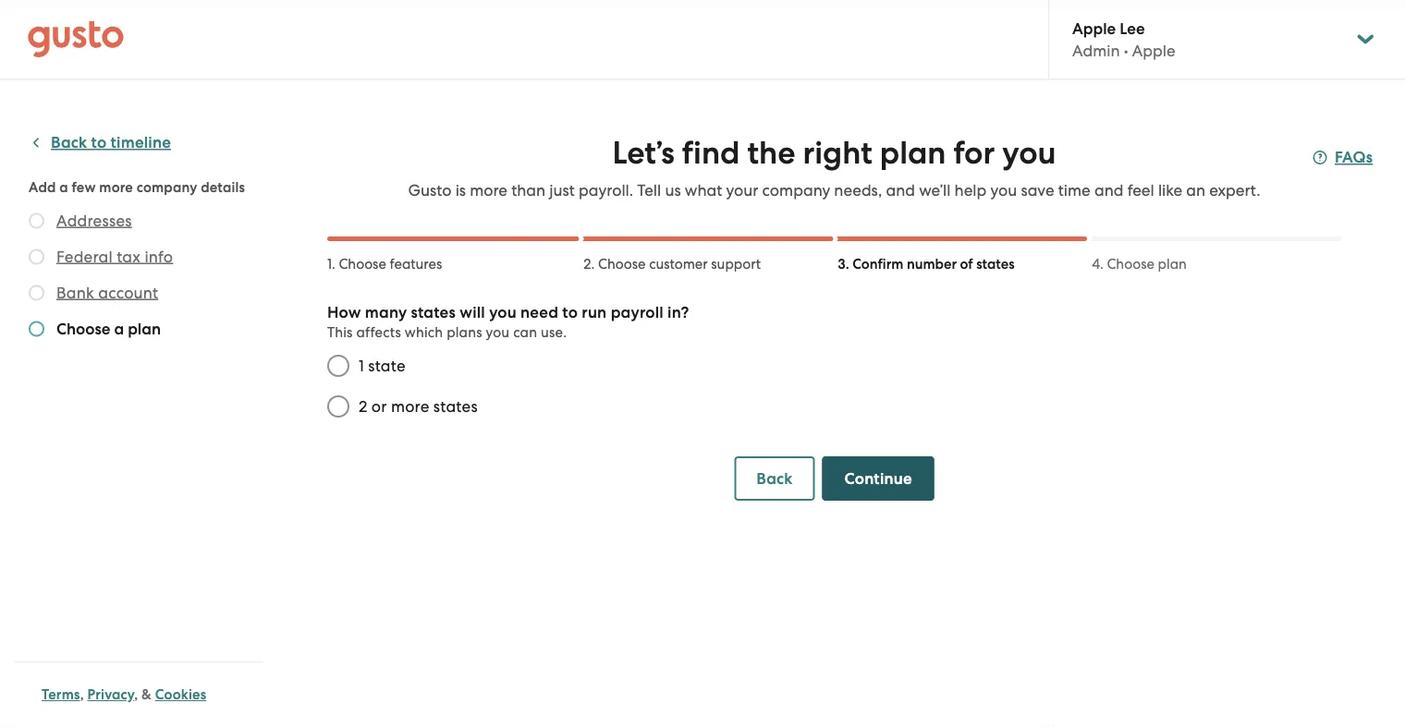 Task type: locate. For each thing, give the bounding box(es) containing it.
0 vertical spatial a
[[59, 179, 68, 196]]

you
[[1003, 135, 1057, 172], [991, 181, 1018, 200], [489, 303, 517, 322], [486, 325, 510, 341]]

1 horizontal spatial to
[[563, 303, 578, 322]]

we'll
[[920, 181, 951, 200]]

payroll.
[[579, 181, 634, 200]]

need
[[521, 303, 559, 322]]

&
[[142, 687, 152, 704]]

0 vertical spatial apple
[[1073, 19, 1117, 38]]

back
[[51, 133, 87, 152], [757, 469, 793, 488]]

timeline
[[111, 133, 171, 152]]

a left few
[[59, 179, 68, 196]]

choose for choose customer support
[[598, 256, 646, 272]]

continue
[[845, 469, 913, 488]]

0 horizontal spatial ,
[[80, 687, 84, 704]]

states inside "how many states will you need to run payroll in? this affects which plans you can use."
[[411, 303, 456, 322]]

states down plans
[[434, 398, 478, 416]]

2 or more states
[[359, 398, 478, 416]]

to left run
[[563, 303, 578, 322]]

an
[[1187, 181, 1206, 200]]

check image down check image
[[29, 249, 44, 265]]

1 vertical spatial states
[[411, 303, 456, 322]]

plan up we'll
[[880, 135, 947, 172]]

0 horizontal spatial more
[[99, 179, 133, 196]]

1 horizontal spatial company
[[763, 181, 831, 200]]

0 horizontal spatial and
[[886, 181, 916, 200]]

1 check image from the top
[[29, 249, 44, 265]]

will
[[460, 303, 486, 322]]

,
[[80, 687, 84, 704], [134, 687, 138, 704]]

features
[[390, 256, 442, 272]]

1 vertical spatial a
[[114, 320, 124, 339]]

1 vertical spatial to
[[563, 303, 578, 322]]

back inside button
[[51, 133, 87, 152]]

more right is
[[470, 181, 508, 200]]

choose down bank
[[56, 320, 110, 339]]

in?
[[668, 303, 690, 322]]

1 horizontal spatial a
[[114, 320, 124, 339]]

feel
[[1128, 181, 1155, 200]]

states for of
[[977, 256, 1015, 273]]

bank account
[[56, 283, 158, 302]]

payroll
[[611, 303, 664, 322]]

1 vertical spatial check image
[[29, 285, 44, 301]]

0 horizontal spatial back
[[51, 133, 87, 152]]

0 horizontal spatial apple
[[1073, 19, 1117, 38]]

choose
[[339, 256, 387, 272], [598, 256, 646, 272], [1108, 256, 1155, 272], [56, 320, 110, 339]]

bank
[[56, 283, 94, 302]]

0 vertical spatial states
[[977, 256, 1015, 273]]

choose up how at the top left of the page
[[339, 256, 387, 272]]

1 vertical spatial back
[[757, 469, 793, 488]]

back to timeline button
[[29, 132, 171, 154]]

plan
[[880, 135, 947, 172], [1159, 256, 1187, 272], [128, 320, 161, 339]]

1 vertical spatial apple
[[1133, 41, 1176, 60]]

2 check image from the top
[[29, 285, 44, 301]]

to
[[91, 133, 107, 152], [563, 303, 578, 322]]

states up which
[[411, 303, 456, 322]]

few
[[72, 179, 96, 196]]

more
[[99, 179, 133, 196], [470, 181, 508, 200], [391, 398, 430, 416]]

continue button
[[823, 457, 935, 501]]

choose inside list
[[56, 320, 110, 339]]

0 horizontal spatial to
[[91, 133, 107, 152]]

support
[[712, 256, 761, 272]]

choose plan
[[1108, 256, 1187, 272]]

can
[[513, 325, 538, 341]]

, left privacy 'link'
[[80, 687, 84, 704]]

a down account
[[114, 320, 124, 339]]

faqs
[[1336, 148, 1374, 167]]

1 horizontal spatial back
[[757, 469, 793, 488]]

plan inside choose a plan list
[[128, 320, 161, 339]]

federal tax info button
[[56, 246, 173, 268]]

this
[[327, 325, 353, 341]]

check image left choose a plan
[[29, 321, 44, 337]]

back for back to timeline
[[51, 133, 87, 152]]

0 vertical spatial plan
[[880, 135, 947, 172]]

0 vertical spatial to
[[91, 133, 107, 152]]

2 vertical spatial plan
[[128, 320, 161, 339]]

and left we'll
[[886, 181, 916, 200]]

needs,
[[835, 181, 883, 200]]

2 , from the left
[[134, 687, 138, 704]]

states right of
[[977, 256, 1015, 273]]

admin
[[1073, 41, 1121, 60]]

than
[[512, 181, 546, 200]]

0 horizontal spatial a
[[59, 179, 68, 196]]

tell
[[638, 181, 662, 200]]

plan inside the let's find the right plan for you gusto is more than just payroll. tell us what your company needs, and we'll help you save time and feel like an expert.
[[880, 135, 947, 172]]

confirm
[[853, 256, 904, 273]]

check image left bank
[[29, 285, 44, 301]]

your
[[727, 181, 759, 200]]

company
[[137, 179, 198, 196], [763, 181, 831, 200]]

0 vertical spatial back
[[51, 133, 87, 152]]

choose customer support
[[598, 256, 761, 272]]

expert.
[[1210, 181, 1261, 200]]

2 horizontal spatial plan
[[1159, 256, 1187, 272]]

add
[[29, 179, 56, 196]]

1 vertical spatial plan
[[1159, 256, 1187, 272]]

states
[[977, 256, 1015, 273], [411, 303, 456, 322], [434, 398, 478, 416]]

terms link
[[42, 687, 80, 704]]

2 vertical spatial check image
[[29, 321, 44, 337]]

or
[[372, 398, 387, 416]]

you up 'save'
[[1003, 135, 1057, 172]]

1 horizontal spatial ,
[[134, 687, 138, 704]]

choose up payroll
[[598, 256, 646, 272]]

account
[[98, 283, 158, 302]]

a for add
[[59, 179, 68, 196]]

you left the can
[[486, 325, 510, 341]]

0 vertical spatial check image
[[29, 249, 44, 265]]

company down the
[[763, 181, 831, 200]]

back inside button
[[757, 469, 793, 488]]

1 horizontal spatial and
[[1095, 181, 1124, 200]]

bank account button
[[56, 282, 158, 304]]

1 horizontal spatial plan
[[880, 135, 947, 172]]

0 horizontal spatial plan
[[128, 320, 161, 339]]

cookies
[[155, 687, 207, 704]]

to left timeline
[[91, 133, 107, 152]]

the
[[748, 135, 796, 172]]

choose down feel
[[1108, 256, 1155, 272]]

how many states will you need to run payroll in? this affects which plans you can use.
[[327, 303, 690, 341]]

which
[[405, 325, 443, 341]]

apple right •
[[1133, 41, 1176, 60]]

back for back
[[757, 469, 793, 488]]

addresses
[[56, 211, 132, 230]]

choose a plan list
[[29, 209, 256, 344]]

apple lee admin • apple
[[1073, 19, 1176, 60]]

more right few
[[99, 179, 133, 196]]

state
[[368, 357, 406, 376]]

2 horizontal spatial more
[[470, 181, 508, 200]]

, left &
[[134, 687, 138, 704]]

plan down like on the right
[[1159, 256, 1187, 272]]

apple
[[1073, 19, 1117, 38], [1133, 41, 1176, 60]]

just
[[550, 181, 575, 200]]

check image
[[29, 249, 44, 265], [29, 285, 44, 301], [29, 321, 44, 337]]

a
[[59, 179, 68, 196], [114, 320, 124, 339]]

2 vertical spatial states
[[434, 398, 478, 416]]

and
[[886, 181, 916, 200], [1095, 181, 1124, 200]]

more right or
[[391, 398, 430, 416]]

to inside "how many states will you need to run payroll in? this affects which plans you can use."
[[563, 303, 578, 322]]

company down timeline
[[137, 179, 198, 196]]

•
[[1124, 41, 1129, 60]]

a inside list
[[114, 320, 124, 339]]

choose a plan
[[56, 320, 161, 339]]

use.
[[541, 325, 567, 341]]

plan down account
[[128, 320, 161, 339]]

and left feel
[[1095, 181, 1124, 200]]

apple up 'admin'
[[1073, 19, 1117, 38]]



Task type: describe. For each thing, give the bounding box(es) containing it.
save
[[1021, 181, 1055, 200]]

to inside button
[[91, 133, 107, 152]]

faqs button
[[1313, 147, 1374, 169]]

2 and from the left
[[1095, 181, 1124, 200]]

0 horizontal spatial company
[[137, 179, 198, 196]]

add a few more company details
[[29, 179, 245, 196]]

let's find the right plan for you gusto is more than just payroll. tell us what your company needs, and we'll help you save time and feel like an expert.
[[408, 135, 1261, 200]]

plans
[[447, 325, 482, 341]]

you up the can
[[489, 303, 517, 322]]

federal
[[56, 247, 113, 266]]

back to timeline
[[51, 133, 171, 152]]

company inside the let's find the right plan for you gusto is more than just payroll. tell us what your company needs, and we'll help you save time and feel like an expert.
[[763, 181, 831, 200]]

1 state radio
[[318, 346, 359, 387]]

you right help
[[991, 181, 1018, 200]]

find
[[682, 135, 740, 172]]

check image for federal
[[29, 249, 44, 265]]

addresses button
[[56, 209, 132, 232]]

how
[[327, 303, 361, 322]]

terms
[[42, 687, 80, 704]]

1
[[359, 357, 364, 376]]

details
[[201, 179, 245, 196]]

customer
[[649, 256, 708, 272]]

is
[[456, 181, 466, 200]]

of
[[961, 256, 974, 273]]

1 state
[[359, 357, 406, 376]]

1 and from the left
[[886, 181, 916, 200]]

states for more
[[434, 398, 478, 416]]

more inside the let's find the right plan for you gusto is more than just payroll. tell us what your company needs, and we'll help you save time and feel like an expert.
[[470, 181, 508, 200]]

us
[[665, 181, 681, 200]]

back button
[[735, 457, 815, 501]]

choose for choose plan
[[1108, 256, 1155, 272]]

1 , from the left
[[80, 687, 84, 704]]

gusto
[[408, 181, 452, 200]]

1 horizontal spatial more
[[391, 398, 430, 416]]

3 check image from the top
[[29, 321, 44, 337]]

run
[[582, 303, 607, 322]]

for
[[954, 135, 995, 172]]

choose features
[[339, 256, 442, 272]]

tax
[[117, 247, 141, 266]]

1 horizontal spatial apple
[[1133, 41, 1176, 60]]

lee
[[1120, 19, 1146, 38]]

like
[[1159, 181, 1183, 200]]

choose for choose a plan
[[56, 320, 110, 339]]

number
[[907, 256, 957, 273]]

info
[[145, 247, 173, 266]]

privacy
[[87, 687, 134, 704]]

help
[[955, 181, 987, 200]]

terms , privacy , & cookies
[[42, 687, 207, 704]]

let's
[[613, 135, 675, 172]]

check image for bank
[[29, 285, 44, 301]]

what
[[685, 181, 723, 200]]

2 or more states radio
[[318, 387, 359, 427]]

time
[[1059, 181, 1091, 200]]

confirm number of states
[[853, 256, 1015, 273]]

a for choose
[[114, 320, 124, 339]]

right
[[803, 135, 873, 172]]

2
[[359, 398, 368, 416]]

choose for choose features
[[339, 256, 387, 272]]

many
[[365, 303, 407, 322]]

privacy link
[[87, 687, 134, 704]]

federal tax info
[[56, 247, 173, 266]]

cookies button
[[155, 684, 207, 707]]

home image
[[28, 21, 124, 58]]

check image
[[29, 213, 44, 229]]

affects
[[356, 325, 401, 341]]



Task type: vqa. For each thing, say whether or not it's contained in the screenshot.
state
yes



